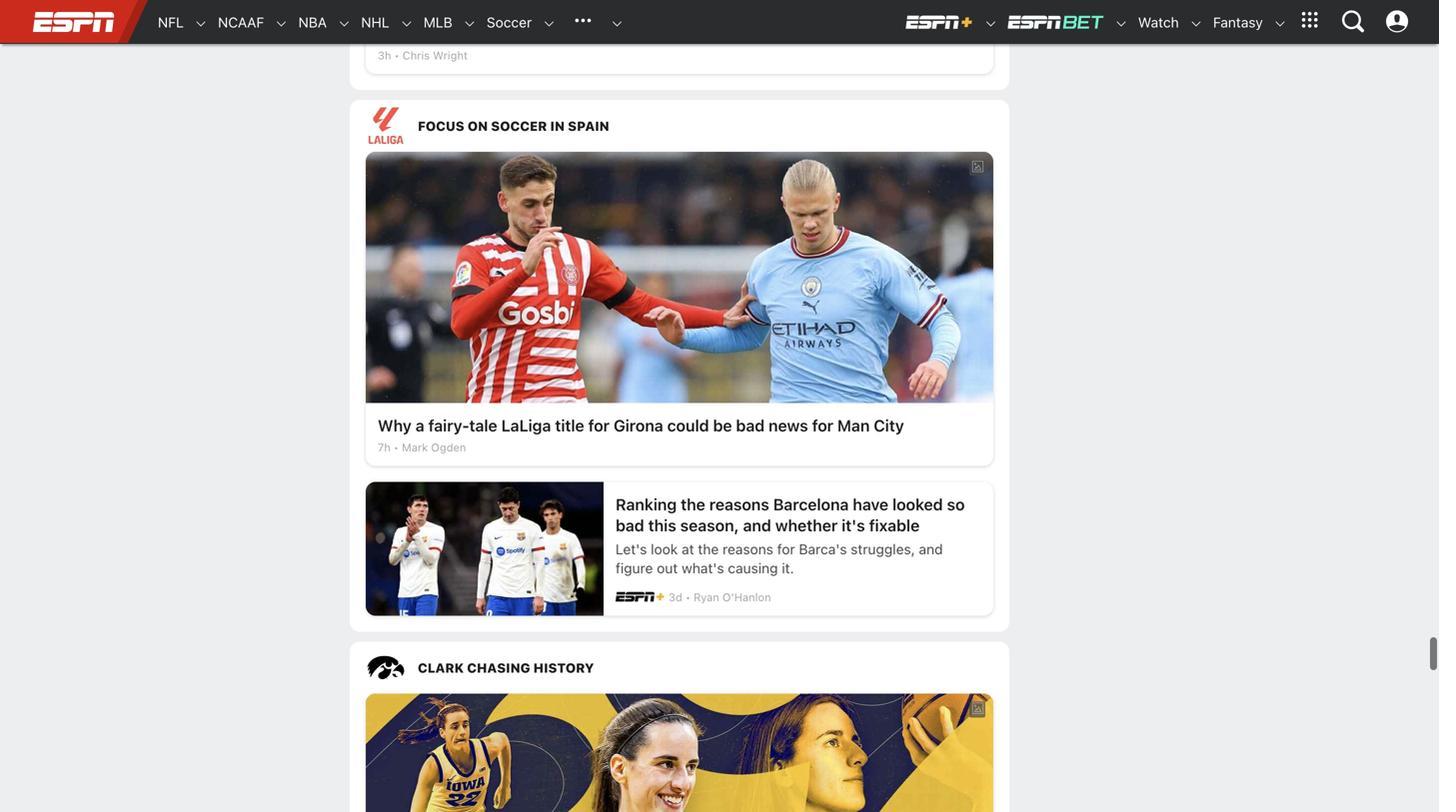 Task type: describe. For each thing, give the bounding box(es) containing it.
0 horizontal spatial and
[[466, 24, 494, 43]]

1 horizontal spatial and
[[743, 516, 771, 535]]

chris wright
[[402, 49, 468, 62]]

watch
[[1138, 14, 1179, 30]]

look
[[651, 541, 678, 558]]

nba
[[298, 14, 327, 30]]

home
[[724, 24, 766, 43]]

at
[[682, 541, 694, 558]]

0 vertical spatial reasons
[[709, 495, 769, 514]]

clark chasing history
[[418, 661, 594, 676]]

mark ogden
[[402, 441, 466, 454]]

nhl link
[[351, 1, 389, 44]]

mark
[[402, 441, 428, 454]]

mlb
[[424, 14, 452, 30]]

out
[[657, 560, 678, 577]]

inter miami and adidas reveal new 'easy pink' home kit
[[378, 24, 789, 43]]

it.
[[782, 560, 794, 577]]

ncaaf
[[218, 14, 264, 30]]

pink'
[[683, 24, 720, 43]]

2 horizontal spatial for
[[812, 416, 833, 435]]

let's
[[616, 541, 647, 558]]

on
[[468, 119, 488, 134]]

3h
[[378, 49, 391, 62]]

so
[[947, 495, 965, 514]]

soccer
[[487, 14, 532, 30]]

new
[[604, 24, 635, 43]]

this
[[648, 516, 676, 535]]

fantasy link
[[1203, 1, 1263, 44]]

2 horizontal spatial and
[[919, 541, 943, 558]]

ogden
[[431, 441, 466, 454]]

kit
[[770, 24, 789, 43]]

news
[[769, 416, 808, 435]]

ranking
[[616, 495, 677, 514]]

spain
[[568, 119, 609, 134]]

ncaaf link
[[208, 1, 264, 44]]

7h
[[378, 441, 391, 454]]

reveal
[[554, 24, 600, 43]]

fixable
[[869, 516, 920, 535]]

why a fairy-tale laliga title for girona could be bad news for man city
[[378, 416, 904, 435]]

ranking the reasons barcelona have looked so bad this season, and whether it's fixable let's look at the reasons for barca's struggles, and figure out what's causing it.
[[616, 495, 965, 577]]

it's
[[842, 516, 865, 535]]

causing
[[728, 560, 778, 577]]

miami
[[417, 24, 462, 43]]

watch link
[[1128, 1, 1179, 44]]

mlb link
[[414, 1, 452, 44]]

nfl link
[[148, 1, 184, 44]]

man
[[837, 416, 870, 435]]

o'hanlon
[[722, 591, 771, 604]]

adidas
[[498, 24, 550, 43]]

fantasy
[[1213, 14, 1263, 30]]

barca's
[[799, 541, 847, 558]]

bad inside the ranking the reasons barcelona have looked so bad this season, and whether it's fixable let's look at the reasons for barca's struggles, and figure out what's causing it.
[[616, 516, 644, 535]]

clark
[[418, 661, 464, 676]]

what's
[[682, 560, 724, 577]]

1 vertical spatial the
[[698, 541, 719, 558]]

inter
[[378, 24, 413, 43]]

could
[[667, 416, 709, 435]]



Task type: locate. For each thing, give the bounding box(es) containing it.
for
[[588, 416, 610, 435], [812, 416, 833, 435], [777, 541, 795, 558]]

soccer
[[491, 119, 547, 134]]

'easy
[[639, 24, 679, 43]]

fairy-
[[428, 416, 469, 435]]

reasons
[[709, 495, 769, 514], [723, 541, 773, 558]]

title
[[555, 416, 584, 435]]

history
[[533, 661, 594, 676]]

tale
[[469, 416, 497, 435]]

for right title
[[588, 416, 610, 435]]

for inside the ranking the reasons barcelona have looked so bad this season, and whether it's fixable let's look at the reasons for barca's struggles, and figure out what's causing it.
[[777, 541, 795, 558]]

chris
[[402, 49, 430, 62]]

laliga
[[501, 416, 551, 435]]

0 horizontal spatial for
[[588, 416, 610, 435]]

ryan o'hanlon
[[694, 591, 771, 604]]

city
[[874, 416, 904, 435]]

bad
[[736, 416, 765, 435], [616, 516, 644, 535]]

bad up let's
[[616, 516, 644, 535]]

whether
[[775, 516, 838, 535]]

bad right 'be'
[[736, 416, 765, 435]]

soccer link
[[477, 1, 532, 44]]

0 horizontal spatial bad
[[616, 516, 644, 535]]

season,
[[680, 516, 739, 535]]

girona
[[614, 416, 663, 435]]

for up it.
[[777, 541, 795, 558]]

be
[[713, 416, 732, 435]]

0 vertical spatial bad
[[736, 416, 765, 435]]

focus on soccer in spain
[[418, 119, 609, 134]]

nhl
[[361, 14, 389, 30]]

a
[[415, 416, 424, 435]]

focus
[[418, 119, 464, 134]]

the up what's
[[698, 541, 719, 558]]

nfl
[[158, 14, 184, 30]]

looked
[[892, 495, 943, 514]]

reasons up the causing
[[723, 541, 773, 558]]

1 vertical spatial bad
[[616, 516, 644, 535]]

barcelona
[[773, 495, 849, 514]]

reasons up season,
[[709, 495, 769, 514]]

struggles,
[[851, 541, 915, 558]]

and up the causing
[[743, 516, 771, 535]]

why
[[378, 416, 412, 435]]

the up season,
[[681, 495, 705, 514]]

the
[[681, 495, 705, 514], [698, 541, 719, 558]]

3d
[[669, 591, 682, 604]]

1 horizontal spatial for
[[777, 541, 795, 558]]

for left man
[[812, 416, 833, 435]]

0 vertical spatial the
[[681, 495, 705, 514]]

in
[[550, 119, 565, 134]]

ryan
[[694, 591, 719, 604]]

and up wright
[[466, 24, 494, 43]]

chasing
[[467, 661, 530, 676]]

figure
[[616, 560, 653, 577]]

0 vertical spatial and
[[466, 24, 494, 43]]

2 vertical spatial and
[[919, 541, 943, 558]]

and
[[466, 24, 494, 43], [743, 516, 771, 535], [919, 541, 943, 558]]

1 vertical spatial reasons
[[723, 541, 773, 558]]

have
[[853, 495, 888, 514]]

and down fixable
[[919, 541, 943, 558]]

nba link
[[288, 1, 327, 44]]

wright
[[433, 49, 468, 62]]

1 horizontal spatial bad
[[736, 416, 765, 435]]

1 vertical spatial and
[[743, 516, 771, 535]]



Task type: vqa. For each thing, say whether or not it's contained in the screenshot.
Ryan O'Hanlon
yes



